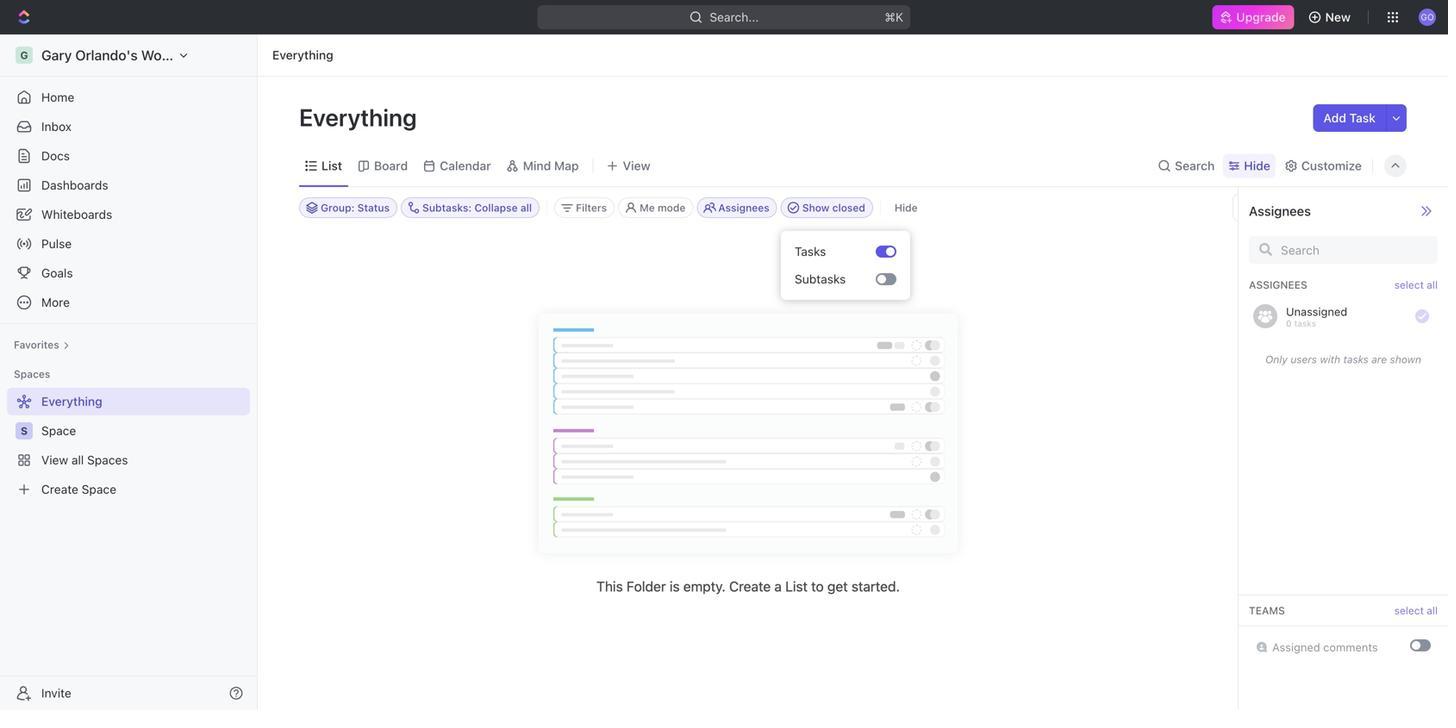 Task type: vqa. For each thing, say whether or not it's contained in the screenshot.
Grid
no



Task type: describe. For each thing, give the bounding box(es) containing it.
show closed
[[802, 202, 866, 214]]

pulse link
[[7, 230, 250, 258]]

⌘k
[[885, 10, 904, 24]]

hide inside button
[[895, 202, 918, 214]]

folder
[[627, 579, 666, 595]]

hide button
[[888, 197, 925, 218]]

new button
[[1302, 3, 1361, 31]]

only users with tasks are shown
[[1266, 354, 1422, 366]]

1 horizontal spatial list
[[786, 579, 808, 595]]

dashboards link
[[7, 172, 250, 199]]

assignees inside 'button'
[[719, 202, 770, 214]]

tasks inside unassigned 0 tasks
[[1295, 318, 1317, 328]]

2 select from the top
[[1395, 605, 1424, 617]]

docs link
[[7, 142, 250, 170]]

show
[[802, 202, 830, 214]]

2 select all from the top
[[1395, 605, 1438, 617]]

board link
[[371, 154, 408, 178]]

search...
[[710, 10, 759, 24]]

0 vertical spatial list
[[322, 159, 342, 173]]

hide button
[[1224, 154, 1276, 178]]

closed
[[833, 202, 866, 214]]

2 all from the top
[[1427, 605, 1438, 617]]

docs
[[41, 149, 70, 163]]

1 select from the top
[[1395, 279, 1424, 291]]

1 all from the top
[[1427, 279, 1438, 291]]

board
[[374, 159, 408, 173]]

to
[[812, 579, 824, 595]]

mind
[[523, 159, 551, 173]]

1 horizontal spatial tasks
[[1344, 354, 1369, 366]]

1 vertical spatial everything
[[299, 103, 422, 131]]

home
[[41, 90, 74, 104]]

calendar link
[[436, 154, 491, 178]]

task
[[1350, 111, 1376, 125]]

subtasks button
[[788, 266, 876, 293]]

map
[[554, 159, 579, 173]]

add
[[1324, 111, 1347, 125]]

calendar
[[440, 159, 491, 173]]

unassigned 0 tasks
[[1286, 305, 1348, 328]]

1 horizontal spatial assignees
[[1249, 203, 1311, 219]]

show closed button
[[781, 197, 873, 218]]

tree inside the sidebar navigation
[[7, 388, 250, 504]]

everything link
[[268, 45, 338, 66]]

add task
[[1324, 111, 1376, 125]]

this folder is empty. create a list to get started.
[[597, 579, 900, 595]]

tasks
[[795, 244, 826, 259]]

new
[[1326, 10, 1351, 24]]

subtasks
[[795, 272, 846, 286]]

pulse
[[41, 237, 72, 251]]

with
[[1320, 354, 1341, 366]]

upgrade link
[[1213, 5, 1295, 29]]

inbox link
[[7, 113, 250, 141]]



Task type: locate. For each thing, give the bounding box(es) containing it.
tree
[[7, 388, 250, 504]]

tasks button
[[788, 238, 876, 266]]

empty.
[[684, 579, 726, 595]]

only
[[1266, 354, 1288, 366]]

0 vertical spatial everything
[[272, 48, 334, 62]]

assignees down hide dropdown button
[[1249, 203, 1311, 219]]

whiteboards
[[41, 207, 112, 222]]

1 horizontal spatial hide
[[1244, 159, 1271, 173]]

assignees left show on the top
[[719, 202, 770, 214]]

are
[[1372, 354, 1387, 366]]

is
[[670, 579, 680, 595]]

tasks
[[1295, 318, 1317, 328], [1344, 354, 1369, 366]]

favorites
[[14, 339, 59, 351]]

mind map
[[523, 159, 579, 173]]

1 select all from the top
[[1395, 279, 1438, 291]]

0 vertical spatial select
[[1395, 279, 1424, 291]]

mind map link
[[520, 154, 579, 178]]

goals link
[[7, 260, 250, 287]]

goals
[[41, 266, 73, 280]]

a
[[775, 579, 782, 595]]

favorites button
[[7, 335, 77, 355]]

search
[[1175, 159, 1215, 173]]

select all
[[1395, 279, 1438, 291], [1395, 605, 1438, 617]]

1 vertical spatial list
[[786, 579, 808, 595]]

1 vertical spatial tasks
[[1344, 354, 1369, 366]]

list link
[[318, 154, 342, 178]]

search button
[[1153, 154, 1220, 178]]

dashboards
[[41, 178, 108, 192]]

0 horizontal spatial tasks
[[1295, 318, 1317, 328]]

everything
[[272, 48, 334, 62], [299, 103, 422, 131]]

create
[[729, 579, 771, 595]]

0 vertical spatial all
[[1427, 279, 1438, 291]]

tasks right 0
[[1295, 318, 1317, 328]]

0 vertical spatial tasks
[[1295, 318, 1317, 328]]

customize button
[[1279, 154, 1368, 178]]

0 vertical spatial select all
[[1395, 279, 1438, 291]]

Search tasks... text field
[[1234, 195, 1406, 221]]

hide
[[1244, 159, 1271, 173], [895, 202, 918, 214]]

1 vertical spatial all
[[1427, 605, 1438, 617]]

0
[[1286, 318, 1292, 328]]

assignees button
[[697, 197, 777, 218]]

1 vertical spatial hide
[[895, 202, 918, 214]]

hide inside dropdown button
[[1244, 159, 1271, 173]]

select
[[1395, 279, 1424, 291], [1395, 605, 1424, 617]]

0 horizontal spatial hide
[[895, 202, 918, 214]]

hide right "closed"
[[895, 202, 918, 214]]

tasks left are
[[1344, 354, 1369, 366]]

0 horizontal spatial assignees
[[719, 202, 770, 214]]

invite
[[41, 686, 71, 701]]

home link
[[7, 84, 250, 111]]

hide right search
[[1244, 159, 1271, 173]]

all
[[1427, 279, 1438, 291], [1427, 605, 1438, 617]]

users
[[1291, 354, 1317, 366]]

customize
[[1302, 159, 1362, 173]]

unassigned
[[1286, 305, 1348, 318]]

list right a
[[786, 579, 808, 595]]

Search field
[[1249, 236, 1438, 264]]

sidebar navigation
[[0, 34, 258, 710]]

inbox
[[41, 119, 72, 134]]

list left board link
[[322, 159, 342, 173]]

list
[[322, 159, 342, 173], [786, 579, 808, 595]]

this
[[597, 579, 623, 595]]

started.
[[852, 579, 900, 595]]

add task button
[[1314, 104, 1386, 132]]

shown
[[1390, 354, 1422, 366]]

1 vertical spatial select all
[[1395, 605, 1438, 617]]

whiteboards link
[[7, 201, 250, 228]]

get
[[828, 579, 848, 595]]

assignees
[[719, 202, 770, 214], [1249, 203, 1311, 219]]

spaces
[[14, 368, 50, 380]]

0 horizontal spatial list
[[322, 159, 342, 173]]

1 vertical spatial select
[[1395, 605, 1424, 617]]

upgrade
[[1237, 10, 1286, 24]]

0 vertical spatial hide
[[1244, 159, 1271, 173]]



